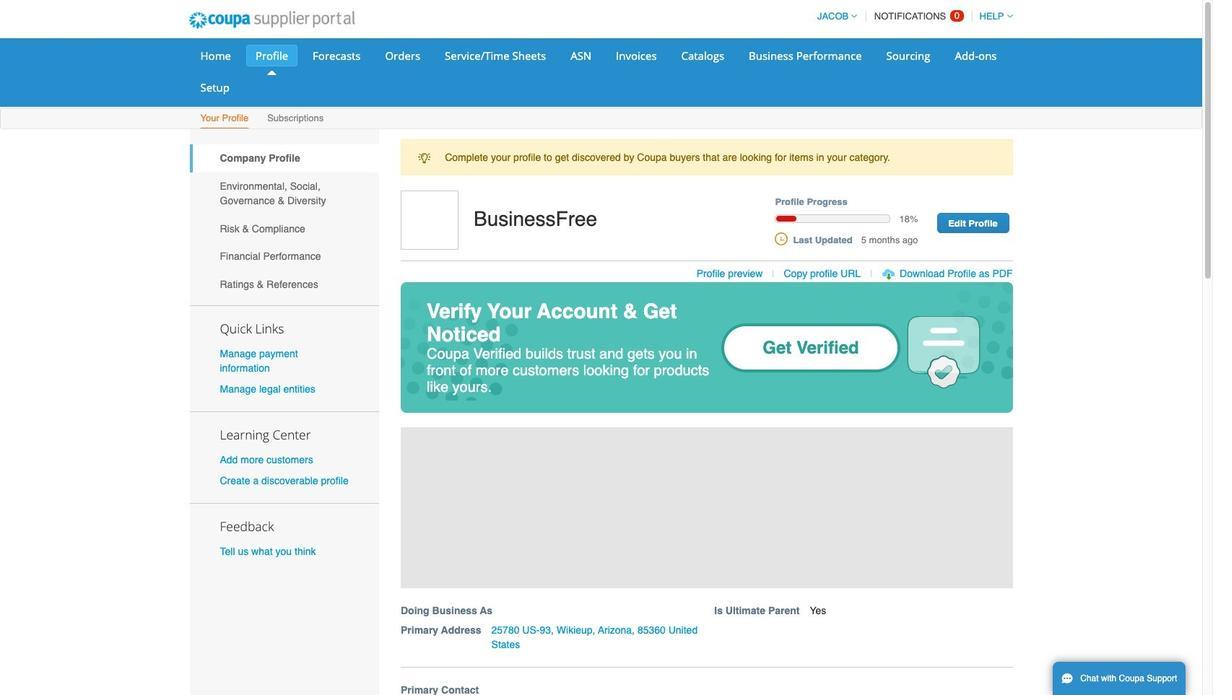 Task type: locate. For each thing, give the bounding box(es) containing it.
banner
[[396, 191, 1028, 668]]

navigation
[[811, 2, 1013, 30]]

alert
[[401, 139, 1013, 176]]



Task type: describe. For each thing, give the bounding box(es) containing it.
background image
[[401, 427, 1013, 589]]

coupa supplier portal image
[[179, 2, 365, 38]]

businessfree image
[[401, 191, 459, 250]]



Task type: vqa. For each thing, say whether or not it's contained in the screenshot.
alert
yes



